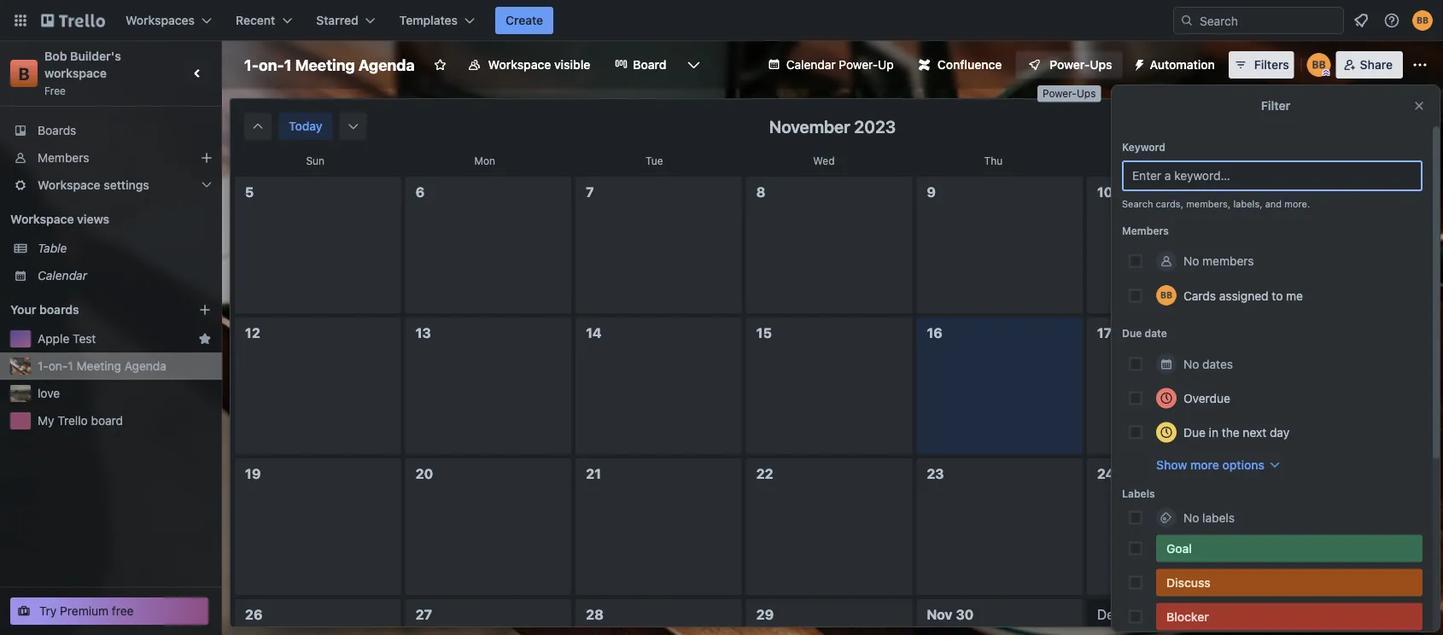 Task type: describe. For each thing, give the bounding box(es) containing it.
back to home image
[[41, 7, 105, 34]]

b link
[[10, 60, 38, 87]]

cards,
[[1157, 199, 1184, 210]]

due in the next day
[[1184, 425, 1290, 440]]

calendar for calendar power-up
[[787, 58, 836, 72]]

builder's
[[70, 49, 121, 63]]

filter
[[1262, 99, 1291, 113]]

nov 30
[[927, 607, 974, 623]]

no labels
[[1184, 511, 1235, 525]]

power- inside tooltip
[[1043, 88, 1077, 100]]

7
[[586, 184, 594, 200]]

workspace views
[[10, 212, 109, 226]]

show more options
[[1157, 458, 1265, 472]]

meeting inside text field
[[295, 56, 355, 74]]

calendar for calendar
[[38, 269, 87, 283]]

0 horizontal spatial sm image
[[345, 118, 362, 135]]

in
[[1210, 425, 1219, 440]]

boards
[[39, 303, 79, 317]]

5
[[245, 184, 254, 200]]

dec
[[1098, 607, 1122, 623]]

color: green, title: "goal" element
[[1157, 535, 1423, 563]]

13
[[416, 325, 431, 341]]

b
[[18, 63, 30, 83]]

your boards with 4 items element
[[10, 300, 173, 320]]

labels
[[1123, 488, 1156, 500]]

apple
[[38, 332, 69, 346]]

bob
[[44, 49, 67, 63]]

power-ups inside tooltip
[[1043, 88, 1097, 100]]

1 inside text field
[[284, 56, 292, 74]]

open information menu image
[[1384, 12, 1401, 29]]

star or unstar board image
[[434, 58, 447, 72]]

goal
[[1167, 542, 1193, 556]]

sm image
[[249, 118, 267, 135]]

customize views image
[[686, 56, 703, 73]]

workspace for workspace visible
[[488, 58, 551, 72]]

0 vertical spatial members
[[38, 151, 89, 165]]

more
[[1191, 458, 1220, 472]]

share button
[[1337, 51, 1404, 79]]

2
[[1268, 607, 1276, 623]]

30
[[956, 607, 974, 623]]

day
[[1270, 425, 1290, 440]]

apple test
[[38, 332, 96, 346]]

color: orange, title: "discuss" element
[[1157, 569, 1423, 597]]

1 horizontal spatial members
[[1123, 225, 1170, 237]]

Enter a keyword… text field
[[1123, 161, 1423, 191]]

more.
[[1285, 199, 1311, 210]]

automation
[[1151, 58, 1216, 72]]

10
[[1098, 184, 1114, 200]]

no for no labels
[[1184, 511, 1200, 525]]

tue
[[646, 155, 664, 167]]

due for due in the next day
[[1184, 425, 1206, 440]]

free
[[112, 604, 134, 619]]

thu
[[985, 155, 1003, 167]]

my trello board link
[[38, 413, 212, 430]]

board link
[[604, 51, 677, 79]]

filters button
[[1229, 51, 1295, 79]]

keyword
[[1123, 141, 1166, 153]]

2023
[[855, 116, 897, 136]]

november
[[770, 116, 851, 136]]

no for no dates
[[1184, 357, 1200, 371]]

automation button
[[1127, 51, 1226, 79]]

me
[[1287, 289, 1304, 303]]

blocker
[[1167, 610, 1210, 624]]

your
[[10, 303, 36, 317]]

share
[[1361, 58, 1394, 72]]

starred
[[316, 13, 359, 27]]

table link
[[38, 240, 212, 257]]

search cards, members, labels, and more.
[[1123, 199, 1311, 210]]

workspace settings
[[38, 178, 149, 192]]

15
[[757, 325, 772, 341]]

your boards
[[10, 303, 79, 317]]

discuss
[[1167, 576, 1211, 590]]

confluence icon image
[[919, 59, 931, 71]]

the
[[1222, 425, 1240, 440]]

1 vertical spatial agenda
[[125, 359, 167, 373]]

calendar power-up link
[[758, 51, 905, 79]]

labels,
[[1234, 199, 1263, 210]]

premium
[[60, 604, 109, 619]]

boards link
[[0, 117, 222, 144]]

bob builder's workspace free
[[44, 49, 124, 97]]

0 notifications image
[[1352, 10, 1372, 31]]

12
[[245, 325, 260, 341]]

0 horizontal spatial 1
[[68, 359, 73, 373]]

and
[[1266, 199, 1283, 210]]

workspace for workspace settings
[[38, 178, 101, 192]]

apple test link
[[38, 331, 191, 348]]

sm image inside automation button
[[1127, 51, 1151, 75]]

no members
[[1184, 254, 1255, 268]]

0 horizontal spatial meeting
[[76, 359, 121, 373]]

show menu image
[[1412, 56, 1429, 73]]

power-ups tooltip
[[1038, 85, 1102, 102]]

try premium free button
[[10, 598, 208, 625]]

agenda inside text field
[[359, 56, 415, 74]]

9
[[927, 184, 936, 200]]

sat
[[1325, 155, 1341, 167]]

workspace visible button
[[458, 51, 601, 79]]

bob builder (bobbuilder40) image
[[1157, 285, 1177, 306]]

workspace for workspace views
[[10, 212, 74, 226]]

week button
[[1235, 113, 1287, 140]]

love
[[38, 387, 60, 401]]

fri
[[1158, 155, 1170, 167]]

17
[[1098, 325, 1113, 341]]

date
[[1145, 328, 1168, 340]]



Task type: vqa. For each thing, say whether or not it's contained in the screenshot.
Ryan Spilken, Evangelist @ Adaptavist icon
no



Task type: locate. For each thing, give the bounding box(es) containing it.
love link
[[38, 385, 212, 402]]

ups inside button
[[1090, 58, 1113, 72]]

assigned
[[1220, 289, 1269, 303]]

1 vertical spatial on-
[[49, 359, 68, 373]]

due left 'in'
[[1184, 425, 1206, 440]]

23
[[927, 466, 945, 482]]

0 vertical spatial ups
[[1090, 58, 1113, 72]]

bob builder's workspace link
[[44, 49, 124, 80]]

workspaces button
[[115, 7, 222, 34]]

2 vertical spatial no
[[1184, 511, 1200, 525]]

1 vertical spatial sm image
[[345, 118, 362, 135]]

no left dates
[[1184, 357, 1200, 371]]

1 vertical spatial 1
[[68, 359, 73, 373]]

on- down apple
[[49, 359, 68, 373]]

show
[[1157, 458, 1188, 472]]

confluence button
[[909, 51, 1013, 79]]

workspace
[[44, 66, 107, 80]]

ups down power-ups button
[[1077, 88, 1097, 100]]

next
[[1244, 425, 1267, 440]]

1 vertical spatial due
[[1184, 425, 1206, 440]]

6
[[416, 184, 425, 200]]

0 vertical spatial no
[[1184, 254, 1200, 268]]

1 horizontal spatial 1
[[284, 56, 292, 74]]

add board image
[[198, 303, 212, 317]]

this member is an admin of this board. image
[[1323, 69, 1331, 77]]

11
[[1268, 184, 1282, 200]]

search image
[[1181, 14, 1194, 27]]

mon
[[475, 155, 496, 167]]

1 horizontal spatial 1-on-1 meeting agenda
[[244, 56, 415, 74]]

Search field
[[1194, 8, 1344, 33]]

workspace down 'create' button
[[488, 58, 551, 72]]

1 horizontal spatial bob builder (bobbuilder40) image
[[1413, 10, 1434, 31]]

0 horizontal spatial members
[[38, 151, 89, 165]]

0 horizontal spatial 1-
[[38, 359, 49, 373]]

calendar power-up
[[787, 58, 894, 72]]

november 2023
[[770, 116, 897, 136]]

agenda left star or unstar board icon in the top left of the page
[[359, 56, 415, 74]]

1
[[284, 56, 292, 74], [68, 359, 73, 373], [1126, 607, 1132, 623]]

due for due date
[[1123, 328, 1143, 340]]

color: red, title: "blocker" element
[[1157, 604, 1423, 631]]

workspace visible
[[488, 58, 591, 72]]

1 horizontal spatial due
[[1184, 425, 1206, 440]]

0 vertical spatial on-
[[259, 56, 284, 74]]

0 horizontal spatial calendar
[[38, 269, 87, 283]]

cards
[[1184, 289, 1217, 303]]

power-ups down power-ups button
[[1043, 88, 1097, 100]]

due
[[1123, 328, 1143, 340], [1184, 425, 1206, 440]]

trello
[[58, 414, 88, 428]]

show more options button
[[1157, 457, 1282, 474]]

workspace
[[488, 58, 551, 72], [38, 178, 101, 192], [10, 212, 74, 226]]

recent
[[236, 13, 275, 27]]

members,
[[1187, 199, 1231, 210]]

free
[[44, 85, 66, 97]]

visible
[[555, 58, 591, 72]]

no
[[1184, 254, 1200, 268], [1184, 357, 1200, 371], [1184, 511, 1200, 525]]

8
[[757, 184, 766, 200]]

workspace inside button
[[488, 58, 551, 72]]

29
[[757, 607, 774, 623]]

1 horizontal spatial agenda
[[359, 56, 415, 74]]

1-on-1 meeting agenda down apple test link
[[38, 359, 167, 373]]

filters
[[1255, 58, 1290, 72]]

1-
[[244, 56, 259, 74], [38, 359, 49, 373]]

nov
[[927, 607, 953, 623]]

dec 1
[[1098, 607, 1132, 623]]

22
[[757, 466, 774, 482]]

24
[[1098, 466, 1115, 482]]

meeting down test
[[76, 359, 121, 373]]

0 vertical spatial bob builder (bobbuilder40) image
[[1413, 10, 1434, 31]]

1-on-1 meeting agenda link
[[38, 358, 212, 375]]

1-on-1 meeting agenda down "starred"
[[244, 56, 415, 74]]

1- inside text field
[[244, 56, 259, 74]]

19
[[245, 466, 261, 482]]

power- up the 2023
[[839, 58, 878, 72]]

0 horizontal spatial due
[[1123, 328, 1143, 340]]

0 vertical spatial sm image
[[1127, 51, 1151, 75]]

1 down apple test
[[68, 359, 73, 373]]

power-ups inside button
[[1050, 58, 1113, 72]]

1 vertical spatial no
[[1184, 357, 1200, 371]]

1 vertical spatial 1-
[[38, 359, 49, 373]]

3 no from the top
[[1184, 511, 1200, 525]]

ups inside tooltip
[[1077, 88, 1097, 100]]

confluence
[[938, 58, 1003, 72]]

2 no from the top
[[1184, 357, 1200, 371]]

bob builder (bobbuilder40) image right the open information menu image
[[1413, 10, 1434, 31]]

1 right dec
[[1126, 607, 1132, 623]]

up
[[878, 58, 894, 72]]

0 vertical spatial calendar
[[787, 58, 836, 72]]

2 vertical spatial workspace
[[10, 212, 74, 226]]

members
[[1203, 254, 1255, 268]]

bob builder (bobbuilder40) image right the filters
[[1308, 53, 1332, 77]]

0 horizontal spatial 1-on-1 meeting agenda
[[38, 359, 167, 373]]

0 horizontal spatial bob builder (bobbuilder40) image
[[1308, 53, 1332, 77]]

sm image down 1-on-1 meeting agenda text field
[[345, 118, 362, 135]]

no for no members
[[1184, 254, 1200, 268]]

primary element
[[0, 0, 1444, 41]]

14
[[586, 325, 602, 341]]

members link
[[0, 144, 222, 172]]

test
[[73, 332, 96, 346]]

board
[[633, 58, 667, 72]]

Board name text field
[[236, 51, 424, 79]]

calendar down table
[[38, 269, 87, 283]]

1 no from the top
[[1184, 254, 1200, 268]]

26
[[245, 607, 263, 623]]

power-ups up power-ups tooltip
[[1050, 58, 1113, 72]]

1 horizontal spatial sm image
[[1127, 51, 1151, 75]]

members down boards
[[38, 151, 89, 165]]

1 vertical spatial 1-on-1 meeting agenda
[[38, 359, 167, 373]]

0 vertical spatial 1
[[284, 56, 292, 74]]

my trello board
[[38, 414, 123, 428]]

0 vertical spatial agenda
[[359, 56, 415, 74]]

workspace settings button
[[0, 172, 222, 199]]

2 horizontal spatial 1
[[1126, 607, 1132, 623]]

0 vertical spatial workspace
[[488, 58, 551, 72]]

1-on-1 meeting agenda inside text field
[[244, 56, 415, 74]]

1 vertical spatial calendar
[[38, 269, 87, 283]]

1 horizontal spatial calendar
[[787, 58, 836, 72]]

to
[[1273, 289, 1284, 303]]

workspace up table
[[10, 212, 74, 226]]

dates
[[1203, 357, 1234, 371]]

1 down recent dropdown button
[[284, 56, 292, 74]]

templates button
[[389, 7, 485, 34]]

0 vertical spatial 1-
[[244, 56, 259, 74]]

board
[[91, 414, 123, 428]]

1 vertical spatial members
[[1123, 225, 1170, 237]]

workspace inside dropdown button
[[38, 178, 101, 192]]

0 vertical spatial meeting
[[295, 56, 355, 74]]

1 horizontal spatial on-
[[259, 56, 284, 74]]

1 vertical spatial workspace
[[38, 178, 101, 192]]

ups up power-ups tooltip
[[1090, 58, 1113, 72]]

overdue
[[1184, 391, 1231, 405]]

1 vertical spatial bob builder (bobbuilder40) image
[[1308, 53, 1332, 77]]

create
[[506, 13, 544, 27]]

calendar up november
[[787, 58, 836, 72]]

power- up power-ups tooltip
[[1050, 58, 1090, 72]]

calendar link
[[38, 267, 212, 285]]

members down search
[[1123, 225, 1170, 237]]

1 horizontal spatial 1-
[[244, 56, 259, 74]]

0 horizontal spatial on-
[[49, 359, 68, 373]]

wed
[[814, 155, 835, 167]]

0 horizontal spatial agenda
[[125, 359, 167, 373]]

1 vertical spatial power-ups
[[1043, 88, 1097, 100]]

workspace up the workspace views
[[38, 178, 101, 192]]

power-
[[839, 58, 878, 72], [1050, 58, 1090, 72], [1043, 88, 1077, 100]]

sm image
[[1127, 51, 1151, 75], [345, 118, 362, 135]]

bob builder (bobbuilder40) image
[[1413, 10, 1434, 31], [1308, 53, 1332, 77]]

power- down power-ups button
[[1043, 88, 1077, 100]]

0 vertical spatial 1-on-1 meeting agenda
[[244, 56, 415, 74]]

no left labels
[[1184, 511, 1200, 525]]

on- inside text field
[[259, 56, 284, 74]]

table
[[38, 241, 67, 255]]

create button
[[496, 7, 554, 34]]

1- up love
[[38, 359, 49, 373]]

1- down recent
[[244, 56, 259, 74]]

0 vertical spatial due
[[1123, 328, 1143, 340]]

starred icon image
[[198, 332, 212, 346]]

workspace navigation collapse icon image
[[186, 62, 210, 85]]

on- down recent dropdown button
[[259, 56, 284, 74]]

1 horizontal spatial meeting
[[295, 56, 355, 74]]

0 vertical spatial power-ups
[[1050, 58, 1113, 72]]

calendar
[[787, 58, 836, 72], [38, 269, 87, 283]]

no up cards
[[1184, 254, 1200, 268]]

sm image right power-ups button
[[1127, 51, 1151, 75]]

options
[[1223, 458, 1265, 472]]

close popover image
[[1413, 99, 1427, 113]]

1 vertical spatial meeting
[[76, 359, 121, 373]]

cards assigned to me
[[1184, 289, 1304, 303]]

starred button
[[306, 7, 386, 34]]

due date
[[1123, 328, 1168, 340]]

power- inside button
[[1050, 58, 1090, 72]]

due left date
[[1123, 328, 1143, 340]]

agenda up love link
[[125, 359, 167, 373]]

settings
[[104, 178, 149, 192]]

meeting down "starred"
[[295, 56, 355, 74]]

workspaces
[[126, 13, 195, 27]]

2 vertical spatial 1
[[1126, 607, 1132, 623]]

1 vertical spatial ups
[[1077, 88, 1097, 100]]



